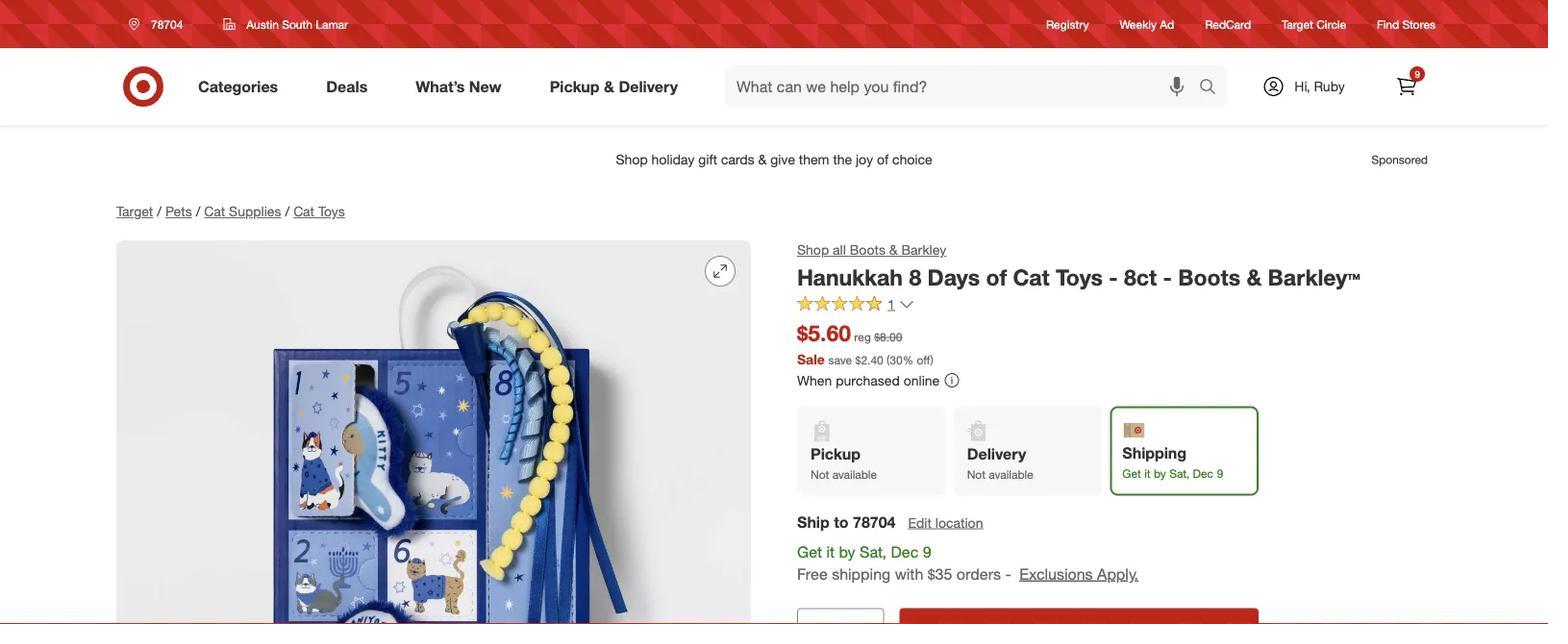 Task type: describe. For each thing, give the bounding box(es) containing it.
pickup for not
[[811, 445, 861, 464]]

2 horizontal spatial -
[[1164, 264, 1173, 291]]

get inside shipping get it by sat, dec 9
[[1123, 466, 1142, 480]]

$
[[856, 353, 861, 367]]

3 / from the left
[[285, 203, 290, 220]]

what's
[[416, 77, 465, 96]]

when
[[798, 372, 832, 389]]

barkley
[[902, 241, 947, 258]]

hanukkah 8 days of cat toys - 8ct - boots &#38; barkley&#8482;, 1 of 5 image
[[116, 240, 751, 624]]

redcard
[[1206, 17, 1252, 31]]

weekly ad
[[1120, 17, 1175, 31]]

pickup & delivery link
[[534, 65, 702, 108]]

& inside pickup & delivery link
[[604, 77, 615, 96]]

advertisement region
[[101, 137, 1448, 183]]

not for delivery
[[967, 467, 986, 481]]

2 vertical spatial &
[[1247, 264, 1262, 291]]

redcard link
[[1206, 16, 1252, 32]]

$5.60
[[798, 320, 851, 347]]

free
[[798, 565, 828, 583]]

hanukkah
[[798, 264, 903, 291]]

hi, ruby
[[1295, 78, 1346, 95]]

target for target circle
[[1282, 17, 1314, 31]]

1 horizontal spatial boots
[[1179, 264, 1241, 291]]

target circle
[[1282, 17, 1347, 31]]

shop all boots & barkley hanukkah 8 days of cat toys - 8ct - boots & barkley™
[[798, 241, 1361, 291]]

8
[[909, 264, 922, 291]]

- for apply.
[[1006, 565, 1012, 583]]

purchased
[[836, 372, 900, 389]]

cat supplies link
[[204, 203, 281, 220]]

1 horizontal spatial 78704
[[853, 513, 896, 532]]

)
[[931, 353, 934, 367]]

edit location button
[[908, 512, 985, 533]]

find stores link
[[1378, 16, 1436, 32]]

$8.00
[[875, 330, 903, 345]]

pickup & delivery
[[550, 77, 678, 96]]

registry link
[[1047, 16, 1089, 32]]

austin south lamar
[[247, 17, 348, 31]]

find stores
[[1378, 17, 1436, 31]]

1 horizontal spatial cat
[[294, 203, 315, 220]]

78704 inside 78704 dropdown button
[[151, 17, 183, 31]]

pets link
[[165, 203, 192, 220]]

sat, inside shipping get it by sat, dec 9
[[1170, 466, 1190, 480]]

ad
[[1160, 17, 1175, 31]]

deals
[[326, 77, 368, 96]]

weekly
[[1120, 17, 1157, 31]]

exclusions apply. link
[[1020, 565, 1139, 583]]

ship
[[798, 513, 830, 532]]

circle
[[1317, 17, 1347, 31]]

to
[[834, 513, 849, 532]]

save
[[829, 353, 852, 367]]

deals link
[[310, 65, 392, 108]]

with
[[895, 565, 924, 583]]

available for pickup
[[833, 467, 877, 481]]

by inside shipping get it by sat, dec 9
[[1154, 466, 1167, 480]]

shipping
[[832, 565, 891, 583]]

new
[[469, 77, 502, 96]]

shipping get it by sat, dec 9
[[1123, 444, 1224, 480]]

delivery not available
[[967, 445, 1034, 481]]

barkley™
[[1269, 264, 1361, 291]]

online
[[904, 372, 940, 389]]

sale
[[798, 351, 825, 368]]

%
[[903, 353, 914, 367]]

9 inside 9 link
[[1415, 68, 1421, 80]]

orders
[[957, 565, 1001, 583]]

location
[[936, 514, 984, 531]]

target link
[[116, 203, 153, 220]]

1 vertical spatial &
[[890, 241, 898, 258]]

$5.60 reg $8.00 sale save $ 2.40 ( 30 % off )
[[798, 320, 934, 368]]

what's new link
[[399, 65, 526, 108]]

sat, inside get it by sat, dec 9 free shipping with $35 orders - exclusions apply.
[[860, 543, 887, 561]]



Task type: locate. For each thing, give the bounding box(es) containing it.
-
[[1110, 264, 1119, 291], [1164, 264, 1173, 291], [1006, 565, 1012, 583]]

What can we help you find? suggestions appear below search field
[[725, 65, 1204, 108]]

toys inside the shop all boots & barkley hanukkah 8 days of cat toys - 8ct - boots & barkley™
[[1056, 264, 1103, 291]]

1 vertical spatial by
[[839, 543, 856, 561]]

edit
[[909, 514, 932, 531]]

cat right pets
[[204, 203, 225, 220]]

0 vertical spatial sat,
[[1170, 466, 1190, 480]]

0 horizontal spatial toys
[[318, 203, 345, 220]]

ship to 78704
[[798, 513, 896, 532]]

categories
[[198, 77, 278, 96]]

1 vertical spatial 78704
[[853, 513, 896, 532]]

shop
[[798, 241, 829, 258]]

toys
[[318, 203, 345, 220], [1056, 264, 1103, 291]]

1 horizontal spatial it
[[1145, 466, 1151, 480]]

0 horizontal spatial available
[[833, 467, 877, 481]]

find
[[1378, 17, 1400, 31]]

search
[[1191, 79, 1237, 98]]

supplies
[[229, 203, 281, 220]]

1 available from the left
[[833, 467, 877, 481]]

target
[[1282, 17, 1314, 31], [116, 203, 153, 220]]

days
[[928, 264, 980, 291]]

by down shipping
[[1154, 466, 1167, 480]]

1 not from the left
[[811, 467, 830, 481]]

it up free
[[827, 543, 835, 561]]

- inside get it by sat, dec 9 free shipping with $35 orders - exclusions apply.
[[1006, 565, 1012, 583]]

0 horizontal spatial pickup
[[550, 77, 600, 96]]

it inside shipping get it by sat, dec 9
[[1145, 466, 1151, 480]]

it inside get it by sat, dec 9 free shipping with $35 orders - exclusions apply.
[[827, 543, 835, 561]]

ruby
[[1315, 78, 1346, 95]]

1 horizontal spatial get
[[1123, 466, 1142, 480]]

0 horizontal spatial 78704
[[151, 17, 183, 31]]

available for delivery
[[989, 467, 1034, 481]]

by
[[1154, 466, 1167, 480], [839, 543, 856, 561]]

1 vertical spatial target
[[116, 203, 153, 220]]

by up shipping
[[839, 543, 856, 561]]

hi,
[[1295, 78, 1311, 95]]

0 horizontal spatial -
[[1006, 565, 1012, 583]]

/ left cat toys link
[[285, 203, 290, 220]]

boots
[[850, 241, 886, 258], [1179, 264, 1241, 291]]

0 horizontal spatial /
[[157, 203, 162, 220]]

0 vertical spatial by
[[1154, 466, 1167, 480]]

0 vertical spatial 9
[[1415, 68, 1421, 80]]

available inside pickup not available
[[833, 467, 877, 481]]

0 horizontal spatial 9
[[923, 543, 932, 561]]

not inside pickup not available
[[811, 467, 830, 481]]

austin south lamar button
[[211, 7, 361, 41]]

cat
[[204, 203, 225, 220], [294, 203, 315, 220], [1014, 264, 1050, 291]]

0 vertical spatial &
[[604, 77, 615, 96]]

2 vertical spatial 9
[[923, 543, 932, 561]]

1 vertical spatial sat,
[[860, 543, 887, 561]]

toys right supplies
[[318, 203, 345, 220]]

not for pickup
[[811, 467, 830, 481]]

registry
[[1047, 17, 1089, 31]]

available inside delivery not available
[[989, 467, 1034, 481]]

reg
[[855, 330, 871, 345]]

exclusions
[[1020, 565, 1093, 583]]

pickup for &
[[550, 77, 600, 96]]

target / pets / cat supplies / cat toys
[[116, 203, 345, 220]]

2 horizontal spatial cat
[[1014, 264, 1050, 291]]

2 / from the left
[[196, 203, 200, 220]]

toys left 8ct
[[1056, 264, 1103, 291]]

1 vertical spatial boots
[[1179, 264, 1241, 291]]

sat, up shipping
[[860, 543, 887, 561]]

0 horizontal spatial dec
[[891, 543, 919, 561]]

2 horizontal spatial /
[[285, 203, 290, 220]]

pickup inside pickup not available
[[811, 445, 861, 464]]

not
[[811, 467, 830, 481], [967, 467, 986, 481]]

2 horizontal spatial &
[[1247, 264, 1262, 291]]

- for -
[[1110, 264, 1119, 291]]

1 link
[[798, 295, 915, 317]]

0 vertical spatial get
[[1123, 466, 1142, 480]]

- right 8ct
[[1164, 264, 1173, 291]]

2.40
[[861, 353, 884, 367]]

dec inside shipping get it by sat, dec 9
[[1193, 466, 1214, 480]]

1 horizontal spatial delivery
[[967, 445, 1027, 464]]

1 vertical spatial toys
[[1056, 264, 1103, 291]]

cat right supplies
[[294, 203, 315, 220]]

1 horizontal spatial by
[[1154, 466, 1167, 480]]

0 horizontal spatial by
[[839, 543, 856, 561]]

1 vertical spatial dec
[[891, 543, 919, 561]]

0 horizontal spatial boots
[[850, 241, 886, 258]]

it down shipping
[[1145, 466, 1151, 480]]

get up free
[[798, 543, 822, 561]]

target left pets
[[116, 203, 153, 220]]

get
[[1123, 466, 1142, 480], [798, 543, 822, 561]]

1 horizontal spatial /
[[196, 203, 200, 220]]

get inside get it by sat, dec 9 free shipping with $35 orders - exclusions apply.
[[798, 543, 822, 561]]

1 horizontal spatial dec
[[1193, 466, 1214, 480]]

pickup right new
[[550, 77, 600, 96]]

9 link
[[1386, 65, 1429, 108]]

1 vertical spatial delivery
[[967, 445, 1027, 464]]

0 horizontal spatial target
[[116, 203, 153, 220]]

1 horizontal spatial &
[[890, 241, 898, 258]]

- right "orders"
[[1006, 565, 1012, 583]]

1 vertical spatial get
[[798, 543, 822, 561]]

not up ship
[[811, 467, 830, 481]]

cat inside the shop all boots & barkley hanukkah 8 days of cat toys - 8ct - boots & barkley™
[[1014, 264, 1050, 291]]

shipping
[[1123, 444, 1187, 463]]

78704
[[151, 17, 183, 31], [853, 513, 896, 532]]

weekly ad link
[[1120, 16, 1175, 32]]

1 horizontal spatial target
[[1282, 17, 1314, 31]]

2 available from the left
[[989, 467, 1034, 481]]

78704 left austin
[[151, 17, 183, 31]]

target for target / pets / cat supplies / cat toys
[[116, 203, 153, 220]]

1 / from the left
[[157, 203, 162, 220]]

it
[[1145, 466, 1151, 480], [827, 543, 835, 561]]

sat, down shipping
[[1170, 466, 1190, 480]]

1 horizontal spatial not
[[967, 467, 986, 481]]

apply.
[[1098, 565, 1139, 583]]

when purchased online
[[798, 372, 940, 389]]

1 horizontal spatial toys
[[1056, 264, 1103, 291]]

not up location
[[967, 467, 986, 481]]

off
[[917, 353, 931, 367]]

&
[[604, 77, 615, 96], [890, 241, 898, 258], [1247, 264, 1262, 291]]

/ left pets
[[157, 203, 162, 220]]

/
[[157, 203, 162, 220], [196, 203, 200, 220], [285, 203, 290, 220]]

stores
[[1403, 17, 1436, 31]]

0 vertical spatial dec
[[1193, 466, 1214, 480]]

0 horizontal spatial sat,
[[860, 543, 887, 561]]

boots right 8ct
[[1179, 264, 1241, 291]]

by inside get it by sat, dec 9 free shipping with $35 orders - exclusions apply.
[[839, 543, 856, 561]]

delivery
[[619, 77, 678, 96], [967, 445, 1027, 464]]

0 horizontal spatial cat
[[204, 203, 225, 220]]

not inside delivery not available
[[967, 467, 986, 481]]

0 vertical spatial target
[[1282, 17, 1314, 31]]

0 horizontal spatial not
[[811, 467, 830, 481]]

(
[[887, 353, 890, 367]]

1 vertical spatial it
[[827, 543, 835, 561]]

1
[[888, 296, 895, 313]]

pickup inside pickup & delivery link
[[550, 77, 600, 96]]

get down shipping
[[1123, 466, 1142, 480]]

1 horizontal spatial sat,
[[1170, 466, 1190, 480]]

2 not from the left
[[967, 467, 986, 481]]

cat toys link
[[294, 203, 345, 220]]

2 horizontal spatial 9
[[1415, 68, 1421, 80]]

dec inside get it by sat, dec 9 free shipping with $35 orders - exclusions apply.
[[891, 543, 919, 561]]

1 vertical spatial 9
[[1217, 466, 1224, 480]]

8ct
[[1125, 264, 1157, 291]]

target circle link
[[1282, 16, 1347, 32]]

9 inside get it by sat, dec 9 free shipping with $35 orders - exclusions apply.
[[923, 543, 932, 561]]

9
[[1415, 68, 1421, 80], [1217, 466, 1224, 480], [923, 543, 932, 561]]

cat right the of
[[1014, 264, 1050, 291]]

categories link
[[182, 65, 302, 108]]

pickup
[[550, 77, 600, 96], [811, 445, 861, 464]]

0 vertical spatial delivery
[[619, 77, 678, 96]]

search button
[[1191, 65, 1237, 112]]

0 vertical spatial toys
[[318, 203, 345, 220]]

0 vertical spatial boots
[[850, 241, 886, 258]]

/ right pets link
[[196, 203, 200, 220]]

edit location
[[909, 514, 984, 531]]

available
[[833, 467, 877, 481], [989, 467, 1034, 481]]

pickup not available
[[811, 445, 877, 481]]

south
[[282, 17, 313, 31]]

get it by sat, dec 9 free shipping with $35 orders - exclusions apply.
[[798, 543, 1139, 583]]

what's new
[[416, 77, 502, 96]]

1 horizontal spatial -
[[1110, 264, 1119, 291]]

sat,
[[1170, 466, 1190, 480], [860, 543, 887, 561]]

- left 8ct
[[1110, 264, 1119, 291]]

0 vertical spatial pickup
[[550, 77, 600, 96]]

30
[[890, 353, 903, 367]]

target left 'circle'
[[1282, 17, 1314, 31]]

0 horizontal spatial delivery
[[619, 77, 678, 96]]

austin
[[247, 17, 279, 31]]

all
[[833, 241, 846, 258]]

1 horizontal spatial available
[[989, 467, 1034, 481]]

78704 right to
[[853, 513, 896, 532]]

78704 button
[[116, 7, 203, 41]]

0 vertical spatial it
[[1145, 466, 1151, 480]]

1 horizontal spatial 9
[[1217, 466, 1224, 480]]

pickup up to
[[811, 445, 861, 464]]

of
[[986, 264, 1007, 291]]

0 horizontal spatial get
[[798, 543, 822, 561]]

0 vertical spatial 78704
[[151, 17, 183, 31]]

1 horizontal spatial pickup
[[811, 445, 861, 464]]

delivery inside delivery not available
[[967, 445, 1027, 464]]

0 horizontal spatial it
[[827, 543, 835, 561]]

9 inside shipping get it by sat, dec 9
[[1217, 466, 1224, 480]]

$35
[[928, 565, 953, 583]]

boots right all
[[850, 241, 886, 258]]

1 vertical spatial pickup
[[811, 445, 861, 464]]

0 horizontal spatial &
[[604, 77, 615, 96]]

lamar
[[316, 17, 348, 31]]

pets
[[165, 203, 192, 220]]

dec
[[1193, 466, 1214, 480], [891, 543, 919, 561]]



Task type: vqa. For each thing, say whether or not it's contained in the screenshot.
Pickup Not Available
yes



